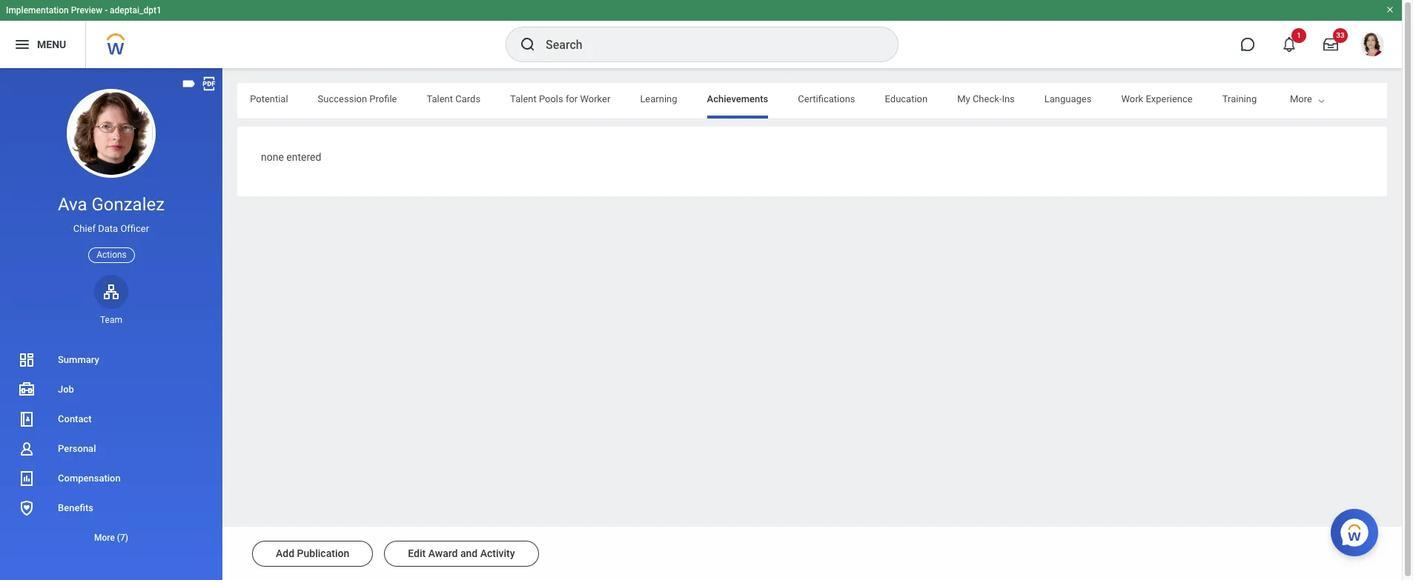 Task type: locate. For each thing, give the bounding box(es) containing it.
contact
[[58, 414, 92, 425]]

ins
[[1002, 93, 1015, 105]]

implementation
[[6, 5, 69, 16]]

my
[[957, 93, 970, 105]]

chief data officer
[[73, 223, 149, 234]]

team ava gonzalez element
[[94, 314, 128, 326]]

edit
[[408, 548, 426, 560]]

certifications
[[798, 93, 855, 105]]

achievements
[[707, 93, 768, 105]]

officer
[[120, 223, 149, 234]]

compensation image
[[18, 470, 36, 488]]

1 horizontal spatial more
[[1290, 93, 1312, 105]]

profile
[[369, 93, 397, 105]]

talent for talent pools for worker
[[510, 93, 537, 105]]

1 vertical spatial more
[[94, 533, 115, 543]]

talent left pools
[[510, 93, 537, 105]]

2 talent from the left
[[510, 93, 537, 105]]

more (7)
[[94, 533, 128, 543]]

summary
[[58, 354, 99, 366]]

work
[[1121, 93, 1143, 105]]

experience
[[1146, 93, 1193, 105]]

edit award and activity button
[[384, 541, 539, 567]]

add publication
[[276, 548, 349, 560]]

33 button
[[1315, 28, 1348, 61]]

menu banner
[[0, 0, 1402, 68]]

job
[[58, 384, 74, 395]]

training
[[1222, 93, 1257, 105]]

work experience
[[1121, 93, 1193, 105]]

profile logan mcneil image
[[1361, 33, 1384, 59]]

tag image
[[181, 76, 197, 92]]

succession
[[318, 93, 367, 105]]

navigation pane region
[[0, 68, 222, 581]]

ava gonzalez
[[58, 194, 165, 215]]

0 horizontal spatial talent
[[427, 93, 453, 105]]

menu
[[37, 38, 66, 50]]

and
[[460, 548, 478, 560]]

list containing summary
[[0, 345, 222, 553]]

inbox large image
[[1323, 37, 1338, 52]]

justify image
[[13, 36, 31, 53]]

more for more
[[1290, 93, 1312, 105]]

menu button
[[0, 21, 85, 68]]

more
[[1290, 93, 1312, 105], [94, 533, 115, 543]]

tab list
[[3, 83, 1257, 119]]

(7)
[[117, 533, 128, 543]]

1 button
[[1273, 28, 1306, 61]]

talent left cards
[[427, 93, 453, 105]]

0 vertical spatial more
[[1290, 93, 1312, 105]]

chief
[[73, 223, 96, 234]]

implementation preview -   adeptai_dpt1
[[6, 5, 162, 16]]

team link
[[94, 275, 128, 326]]

data
[[98, 223, 118, 234]]

job link
[[0, 375, 222, 405]]

more down 1 button
[[1290, 93, 1312, 105]]

0 horizontal spatial more
[[94, 533, 115, 543]]

close environment banner image
[[1386, 5, 1395, 14]]

gonzalez
[[92, 194, 165, 215]]

check-
[[973, 93, 1002, 105]]

contact link
[[0, 405, 222, 434]]

none entered
[[261, 151, 321, 163]]

languages
[[1045, 93, 1092, 105]]

team
[[100, 315, 122, 325]]

list
[[0, 345, 222, 553]]

more (7) button
[[0, 529, 222, 547]]

actions
[[97, 250, 127, 260]]

more for more (7)
[[94, 533, 115, 543]]

more left (7) on the left
[[94, 533, 115, 543]]

talent
[[427, 93, 453, 105], [510, 93, 537, 105]]

1 talent from the left
[[427, 93, 453, 105]]

33
[[1336, 31, 1345, 39]]

1 horizontal spatial talent
[[510, 93, 537, 105]]

add publication button
[[252, 541, 373, 567]]

entered
[[286, 151, 321, 163]]

more inside dropdown button
[[94, 533, 115, 543]]

contact image
[[18, 411, 36, 429]]



Task type: describe. For each thing, give the bounding box(es) containing it.
ava
[[58, 194, 87, 215]]

benefits link
[[0, 494, 222, 523]]

worker
[[580, 93, 610, 105]]

personal image
[[18, 440, 36, 458]]

pools
[[539, 93, 563, 105]]

view team image
[[102, 283, 120, 301]]

edit award and activity
[[408, 548, 515, 560]]

tab list containing potential
[[3, 83, 1257, 119]]

publication
[[297, 548, 349, 560]]

adeptai_dpt1
[[110, 5, 162, 16]]

1
[[1297, 31, 1301, 39]]

talent pools for worker
[[510, 93, 610, 105]]

talent cards
[[427, 93, 481, 105]]

activity
[[480, 548, 515, 560]]

compensation link
[[0, 464, 222, 494]]

view printable version (pdf) image
[[201, 76, 217, 92]]

add
[[276, 548, 294, 560]]

preview
[[71, 5, 102, 16]]

for
[[566, 93, 578, 105]]

none
[[261, 151, 284, 163]]

personal link
[[0, 434, 222, 464]]

compensation
[[58, 473, 121, 484]]

cards
[[455, 93, 481, 105]]

Search Workday  search field
[[546, 28, 867, 61]]

-
[[105, 5, 108, 16]]

my check-ins
[[957, 93, 1015, 105]]

benefits image
[[18, 500, 36, 518]]

notifications large image
[[1282, 37, 1297, 52]]

talent for talent cards
[[427, 93, 453, 105]]

award
[[428, 548, 458, 560]]

more (7) button
[[0, 523, 222, 553]]

summary image
[[18, 351, 36, 369]]

search image
[[519, 36, 537, 53]]

benefits
[[58, 503, 93, 514]]

actions button
[[88, 247, 135, 263]]

succession profile
[[318, 93, 397, 105]]

learning
[[640, 93, 677, 105]]

job image
[[18, 381, 36, 399]]

potential
[[250, 93, 288, 105]]

personal
[[58, 443, 96, 454]]

education
[[885, 93, 928, 105]]

summary link
[[0, 345, 222, 375]]



Task type: vqa. For each thing, say whether or not it's contained in the screenshot.
that
no



